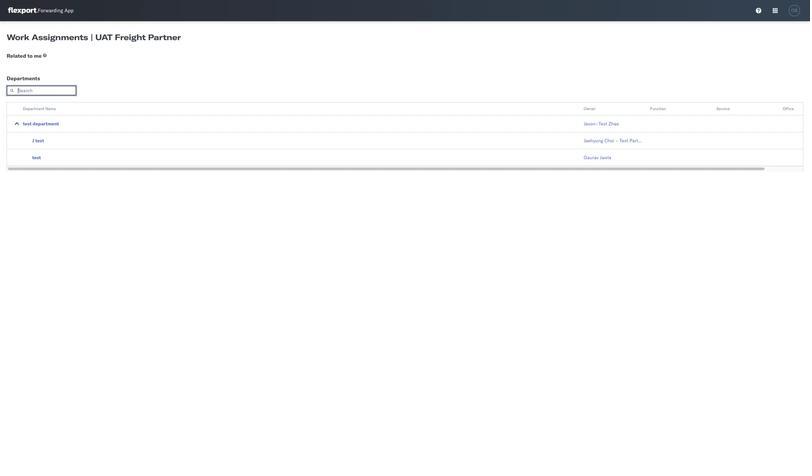 Task type: locate. For each thing, give the bounding box(es) containing it.
j test link
[[32, 138, 44, 144]]

forwarding
[[38, 7, 63, 14]]

test
[[23, 121, 32, 127], [35, 138, 44, 144], [32, 155, 41, 161]]

1 horizontal spatial partner
[[630, 138, 646, 144]]

-
[[616, 138, 619, 144]]

test left zhao
[[599, 121, 608, 127]]

me
[[34, 52, 42, 59]]

uat
[[95, 32, 112, 42]]

test
[[599, 121, 608, 127], [620, 138, 629, 144]]

departments
[[7, 75, 40, 82]]

1 vertical spatial test
[[620, 138, 629, 144]]

test inside jaehyung choi - test partner ops manager link
[[620, 138, 629, 144]]

0 vertical spatial partner
[[148, 32, 181, 42]]

test right -
[[620, 138, 629, 144]]

test inside "link"
[[35, 138, 44, 144]]

partner
[[148, 32, 181, 42], [630, 138, 646, 144]]

app
[[64, 7, 74, 14]]

0 vertical spatial test
[[599, 121, 608, 127]]

test for test
[[32, 155, 41, 161]]

2 vertical spatial test
[[32, 155, 41, 161]]

0 horizontal spatial test
[[599, 121, 608, 127]]

gaurav
[[584, 155, 599, 161]]

os button
[[787, 3, 803, 18]]

department
[[23, 106, 44, 111]]

jaehyung choi - test partner ops manager link
[[584, 138, 675, 144]]

related
[[7, 52, 26, 59]]

forwarding app
[[38, 7, 74, 14]]

service
[[717, 106, 730, 111]]

0 vertical spatial test
[[23, 121, 32, 127]]

test down j test
[[32, 155, 41, 161]]

test for test department
[[23, 121, 32, 127]]

1 vertical spatial test
[[35, 138, 44, 144]]

0 horizontal spatial partner
[[148, 32, 181, 42]]

Search text field
[[7, 86, 76, 96]]

test right j
[[35, 138, 44, 144]]

work assignments | uat freight partner
[[7, 32, 181, 42]]

1 horizontal spatial test
[[620, 138, 629, 144]]

1 vertical spatial partner
[[630, 138, 646, 144]]

jason-test zhao
[[584, 121, 619, 127]]

test down department
[[23, 121, 32, 127]]

assignments
[[32, 32, 88, 42]]

function
[[651, 106, 667, 111]]

os
[[792, 8, 798, 13]]

name
[[45, 106, 56, 111]]

related to me
[[7, 52, 42, 59]]



Task type: describe. For each thing, give the bounding box(es) containing it.
work
[[7, 32, 29, 42]]

to
[[27, 52, 33, 59]]

jawla
[[600, 155, 612, 161]]

j
[[32, 138, 34, 144]]

gaurav jawla
[[584, 155, 612, 161]]

jaehyung choi - test partner ops manager
[[584, 138, 675, 144]]

|
[[90, 32, 93, 42]]

gaurav jawla link
[[584, 154, 612, 161]]

jason-
[[584, 121, 599, 127]]

owner
[[584, 106, 596, 111]]

forwarding app link
[[8, 7, 74, 14]]

test department
[[23, 121, 59, 127]]

manager
[[656, 138, 675, 144]]

jaehyung
[[584, 138, 604, 144]]

jason-test zhao link
[[584, 121, 619, 127]]

choi
[[605, 138, 615, 144]]

test link
[[32, 154, 41, 161]]

flexport. image
[[8, 7, 38, 14]]

office
[[784, 106, 795, 111]]

freight
[[115, 32, 146, 42]]

j test
[[32, 138, 44, 144]]

department name
[[23, 106, 56, 111]]

test department link
[[23, 121, 59, 127]]

ops
[[647, 138, 655, 144]]

department
[[33, 121, 59, 127]]

zhao
[[609, 121, 619, 127]]

test inside jason-test zhao link
[[599, 121, 608, 127]]



Task type: vqa. For each thing, say whether or not it's contained in the screenshot.
"MY"
no



